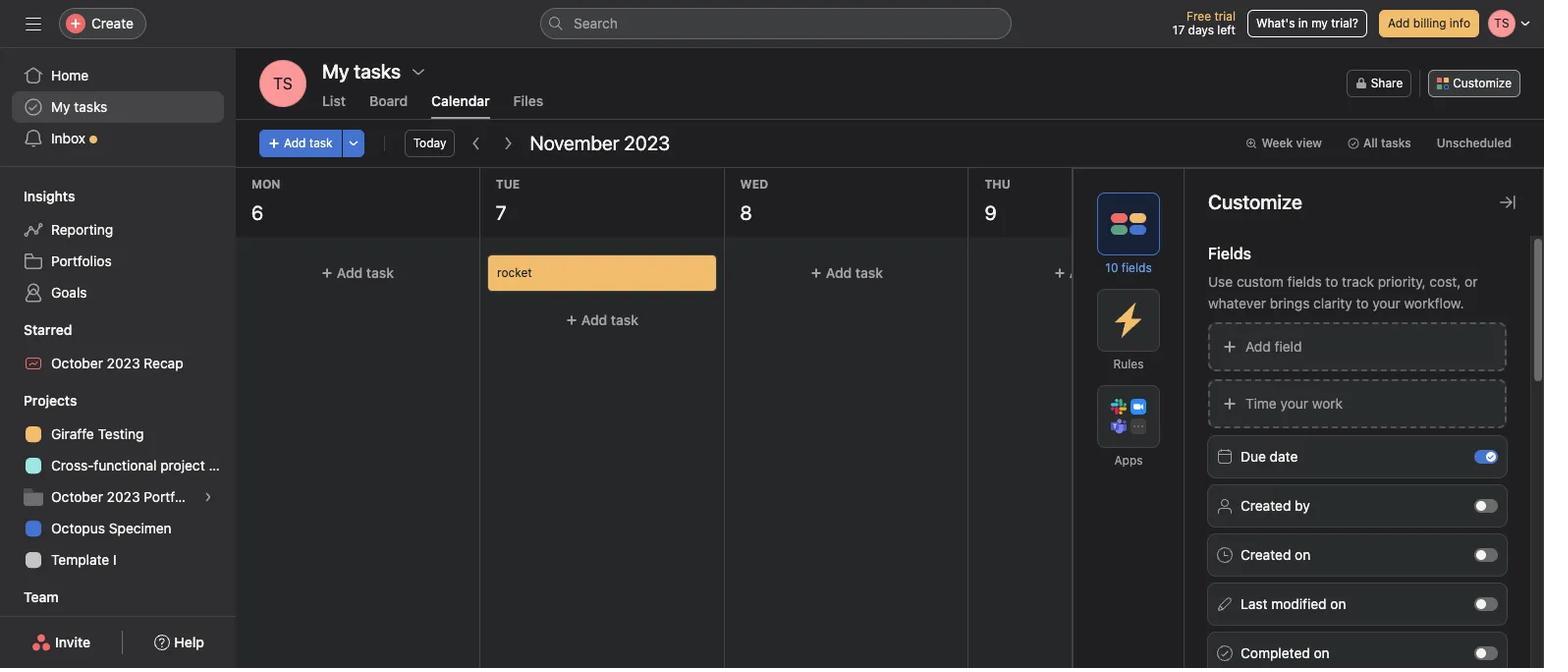 Task type: locate. For each thing, give the bounding box(es) containing it.
october 2023 recap link
[[12, 348, 224, 379]]

more actions image
[[348, 138, 359, 149]]

0 vertical spatial to
[[1326, 273, 1339, 289]]

november
[[530, 132, 620, 154]]

0 horizontal spatial fields
[[1122, 260, 1152, 275]]

giraffe
[[51, 426, 94, 442]]

10 up rules
[[1106, 260, 1119, 275]]

add field button
[[1209, 322, 1507, 371]]

0 horizontal spatial customize
[[1209, 190, 1303, 213]]

invite
[[55, 634, 91, 651]]

week view button
[[1238, 130, 1332, 157]]

2 october from the top
[[51, 488, 103, 505]]

2 vertical spatial 2023
[[107, 488, 140, 505]]

tue
[[496, 177, 520, 192]]

1 horizontal spatial fields
[[1288, 273, 1322, 289]]

2023 down cross-functional project plan 'link'
[[107, 488, 140, 505]]

10
[[1230, 201, 1250, 224], [1106, 260, 1119, 275]]

created
[[1241, 497, 1292, 513], [1241, 546, 1292, 563]]

whatever
[[1209, 294, 1267, 311]]

tasks inside global "element"
[[74, 98, 107, 115]]

time your work button
[[1209, 379, 1507, 428]]

created by
[[1241, 497, 1311, 513]]

close details image
[[1501, 194, 1516, 210]]

due
[[1241, 448, 1267, 464]]

sun
[[1509, 177, 1535, 192]]

see details, october 2023 portfolio image
[[202, 491, 214, 503]]

1 vertical spatial your
[[1281, 395, 1309, 411]]

10 down 'fri'
[[1230, 201, 1250, 224]]

october down starred
[[51, 355, 103, 371]]

2 created from the top
[[1241, 546, 1292, 563]]

1 horizontal spatial 10
[[1230, 201, 1250, 224]]

0 vertical spatial october
[[51, 355, 103, 371]]

my
[[51, 98, 70, 115]]

created down created by
[[1241, 546, 1292, 563]]

octopus
[[51, 520, 105, 537]]

unscheduled button
[[1429, 130, 1521, 157]]

2023 left recap
[[107, 355, 140, 371]]

your
[[1373, 294, 1401, 311], [1281, 395, 1309, 411]]

2023 for november 2023
[[624, 132, 670, 154]]

tasks
[[74, 98, 107, 115], [1382, 136, 1412, 150]]

tasks right my
[[74, 98, 107, 115]]

add task button
[[259, 130, 342, 157], [244, 256, 472, 291], [733, 256, 960, 291], [977, 256, 1205, 291], [1222, 256, 1449, 291], [488, 303, 716, 338]]

octopus specimen link
[[12, 513, 224, 544]]

0 vertical spatial your
[[1373, 294, 1401, 311]]

1 created from the top
[[1241, 497, 1292, 513]]

1 horizontal spatial customize
[[1454, 76, 1512, 90]]

2 vertical spatial on
[[1314, 644, 1330, 661]]

0 vertical spatial 2023
[[624, 132, 670, 154]]

to up the clarity
[[1326, 273, 1339, 289]]

view
[[1297, 136, 1323, 150]]

time your work
[[1246, 395, 1343, 411]]

1 october from the top
[[51, 355, 103, 371]]

add billing info
[[1389, 16, 1471, 30]]

5 switch from the top
[[1475, 646, 1499, 660]]

your inside use custom fields to track priority, cost, or whatever brings clarity to your workflow.
[[1373, 294, 1401, 311]]

0 horizontal spatial 10
[[1106, 260, 1119, 275]]

0 horizontal spatial to
[[1326, 273, 1339, 289]]

goals link
[[12, 277, 224, 309]]

your down priority,
[[1373, 294, 1401, 311]]

fields
[[1122, 260, 1152, 275], [1288, 273, 1322, 289]]

week view
[[1262, 136, 1323, 150]]

time
[[1246, 395, 1277, 411]]

2023 inside projects element
[[107, 488, 140, 505]]

created left by
[[1241, 497, 1292, 513]]

october inside october 2023 portfolio link
[[51, 488, 103, 505]]

billing
[[1414, 16, 1447, 30]]

trial?
[[1332, 16, 1359, 30]]

on right completed
[[1314, 644, 1330, 661]]

fields left use
[[1122, 260, 1152, 275]]

to down track
[[1357, 294, 1369, 311]]

1 vertical spatial october
[[51, 488, 103, 505]]

1 vertical spatial 2023
[[107, 355, 140, 371]]

all
[[1364, 136, 1378, 150]]

october 2023 recap
[[51, 355, 183, 371]]

2023 inside "starred" element
[[107, 355, 140, 371]]

help
[[174, 634, 204, 651]]

cross-functional project plan
[[51, 457, 236, 474]]

1 vertical spatial to
[[1357, 294, 1369, 311]]

priority,
[[1379, 273, 1427, 289]]

clarity
[[1314, 294, 1353, 311]]

insights element
[[0, 179, 236, 313]]

projects button
[[0, 391, 77, 411]]

customize
[[1454, 76, 1512, 90], [1209, 190, 1303, 213]]

0 vertical spatial on
[[1295, 546, 1311, 563]]

customize up fields
[[1209, 190, 1303, 213]]

on down by
[[1295, 546, 1311, 563]]

0 vertical spatial tasks
[[74, 98, 107, 115]]

customize up unscheduled
[[1454, 76, 1512, 90]]

on right modified
[[1331, 595, 1347, 612]]

1 switch from the top
[[1475, 450, 1499, 463]]

create
[[91, 15, 134, 31]]

created for created by
[[1241, 497, 1292, 513]]

to
[[1326, 273, 1339, 289], [1357, 294, 1369, 311]]

0 vertical spatial customize
[[1454, 76, 1512, 90]]

search list box
[[540, 8, 1012, 39]]

my tasks
[[322, 60, 401, 83]]

october for october 2023 recap
[[51, 355, 103, 371]]

october
[[51, 355, 103, 371], [51, 488, 103, 505]]

0 horizontal spatial your
[[1281, 395, 1309, 411]]

tasks right all
[[1382, 136, 1412, 150]]

teams element
[[0, 580, 236, 651]]

2 horizontal spatial on
[[1331, 595, 1347, 612]]

1 horizontal spatial tasks
[[1382, 136, 1412, 150]]

giraffe testing link
[[12, 419, 224, 450]]

october inside october 2023 recap link
[[51, 355, 103, 371]]

1 horizontal spatial your
[[1373, 294, 1401, 311]]

use custom fields to track priority, cost, or whatever brings clarity to your workflow.
[[1209, 273, 1478, 311]]

created on
[[1241, 546, 1311, 563]]

show options image
[[411, 64, 427, 80]]

help button
[[142, 625, 217, 660]]

octopus specimen
[[51, 520, 172, 537]]

rocket
[[497, 265, 532, 280]]

2 switch from the top
[[1475, 499, 1499, 512]]

search
[[574, 15, 618, 31]]

2023 for october 2023 recap
[[107, 355, 140, 371]]

1 horizontal spatial to
[[1357, 294, 1369, 311]]

2023 right november
[[624, 132, 670, 154]]

1 vertical spatial 10
[[1106, 260, 1119, 275]]

0 horizontal spatial tasks
[[74, 98, 107, 115]]

november 2023
[[530, 132, 670, 154]]

hide sidebar image
[[26, 16, 41, 31]]

days
[[1189, 23, 1215, 37]]

10 fields
[[1106, 260, 1152, 275]]

last modified on
[[1241, 595, 1347, 612]]

left
[[1218, 23, 1236, 37]]

what's in my trial? button
[[1248, 10, 1368, 37]]

0 horizontal spatial on
[[1295, 546, 1311, 563]]

switch
[[1475, 450, 1499, 463], [1475, 499, 1499, 512], [1475, 548, 1499, 562], [1475, 597, 1499, 611], [1475, 646, 1499, 660]]

sun 12
[[1509, 177, 1535, 224]]

custom
[[1237, 273, 1284, 289]]

october for october 2023 portfolio
[[51, 488, 103, 505]]

add billing info button
[[1380, 10, 1480, 37]]

fields up brings
[[1288, 273, 1322, 289]]

thu 9
[[985, 177, 1011, 224]]

tasks for my tasks
[[74, 98, 107, 115]]

1 vertical spatial created
[[1241, 546, 1292, 563]]

2023
[[624, 132, 670, 154], [107, 355, 140, 371], [107, 488, 140, 505]]

tasks inside dropdown button
[[1382, 136, 1412, 150]]

0 vertical spatial created
[[1241, 497, 1292, 513]]

your left work at bottom
[[1281, 395, 1309, 411]]

october up octopus at the bottom left of the page
[[51, 488, 103, 505]]

1 horizontal spatial on
[[1314, 644, 1330, 661]]

next week image
[[501, 136, 516, 151]]

invite button
[[19, 625, 103, 660]]

workflow.
[[1405, 294, 1465, 311]]

starred element
[[0, 313, 236, 383]]

board
[[369, 92, 408, 109]]

1 vertical spatial tasks
[[1382, 136, 1412, 150]]

3 switch from the top
[[1475, 548, 1499, 562]]

tue 7
[[496, 177, 520, 224]]



Task type: describe. For each thing, give the bounding box(es) containing it.
thu
[[985, 177, 1011, 192]]

tasks for all tasks
[[1382, 136, 1412, 150]]

fields
[[1209, 244, 1252, 262]]

mon 6
[[252, 177, 281, 224]]

insights button
[[0, 187, 75, 206]]

what's
[[1257, 16, 1296, 30]]

field
[[1275, 338, 1303, 354]]

on for completed on
[[1314, 644, 1330, 661]]

team
[[24, 589, 59, 605]]

12
[[1509, 201, 1529, 224]]

giraffe testing
[[51, 426, 144, 442]]

0 vertical spatial 10
[[1230, 201, 1250, 224]]

template i link
[[12, 544, 224, 576]]

brings
[[1271, 294, 1310, 311]]

unscheduled
[[1438, 136, 1512, 150]]

rules
[[1114, 356, 1144, 371]]

previous week image
[[469, 136, 485, 151]]

due date
[[1241, 448, 1299, 464]]

trial
[[1215, 9, 1236, 24]]

6
[[252, 201, 264, 224]]

testing
[[98, 426, 144, 442]]

projects element
[[0, 383, 236, 580]]

inbox link
[[12, 123, 224, 154]]

info
[[1450, 16, 1471, 30]]

reporting
[[51, 221, 113, 238]]

project
[[160, 457, 205, 474]]

search button
[[540, 8, 1012, 39]]

template i
[[51, 551, 117, 568]]

customize button
[[1429, 70, 1521, 97]]

what's in my trial?
[[1257, 16, 1359, 30]]

work
[[1313, 395, 1343, 411]]

4 switch from the top
[[1475, 597, 1499, 611]]

free
[[1187, 9, 1212, 24]]

board link
[[369, 92, 408, 119]]

on for created on
[[1295, 546, 1311, 563]]

insights
[[24, 188, 75, 204]]

functional
[[94, 457, 157, 474]]

switch for completed on
[[1475, 646, 1499, 660]]

home link
[[12, 60, 224, 91]]

wed 8
[[741, 177, 769, 224]]

2023 for october 2023 portfolio
[[107, 488, 140, 505]]

switch for created by
[[1475, 499, 1499, 512]]

track
[[1343, 273, 1375, 289]]

specimen
[[109, 520, 172, 537]]

wed
[[741, 177, 769, 192]]

list link
[[322, 92, 346, 119]]

projects
[[24, 392, 77, 409]]

customize inside customize dropdown button
[[1454, 76, 1512, 90]]

october 2023 portfolio link
[[12, 482, 224, 513]]

ts
[[273, 75, 293, 92]]

october 2023 portfolio
[[51, 488, 197, 505]]

my tasks
[[51, 98, 107, 115]]

reporting link
[[12, 214, 224, 246]]

i
[[113, 551, 117, 568]]

1 vertical spatial on
[[1331, 595, 1347, 612]]

modified
[[1272, 595, 1327, 612]]

free trial 17 days left
[[1173, 9, 1236, 37]]

starred
[[24, 321, 72, 338]]

7
[[496, 201, 507, 224]]

or
[[1465, 273, 1478, 289]]

switch for due date
[[1475, 450, 1499, 463]]

today
[[413, 136, 447, 150]]

inbox
[[51, 130, 86, 146]]

completed on
[[1241, 644, 1330, 661]]

9
[[985, 201, 997, 224]]

ts button
[[259, 60, 307, 107]]

mon
[[252, 177, 281, 192]]

portfolios
[[51, 253, 112, 269]]

my tasks link
[[12, 91, 224, 123]]

1 vertical spatial customize
[[1209, 190, 1303, 213]]

my
[[1312, 16, 1329, 30]]

all tasks
[[1364, 136, 1412, 150]]

portfolios link
[[12, 246, 224, 277]]

by
[[1295, 497, 1311, 513]]

17
[[1173, 23, 1185, 37]]

template
[[51, 551, 109, 568]]

plan
[[209, 457, 236, 474]]

8
[[741, 201, 752, 224]]

list
[[322, 92, 346, 109]]

goals
[[51, 284, 87, 301]]

created for created on
[[1241, 546, 1292, 563]]

fields inside use custom fields to track priority, cost, or whatever brings clarity to your workflow.
[[1288, 273, 1322, 289]]

global element
[[0, 48, 236, 166]]

team button
[[0, 588, 59, 607]]

cost,
[[1430, 273, 1462, 289]]

fri 10
[[1230, 177, 1250, 224]]

add inside button
[[1246, 338, 1271, 354]]

files link
[[514, 92, 544, 119]]

create button
[[59, 8, 146, 39]]

share
[[1372, 76, 1404, 90]]

your inside button
[[1281, 395, 1309, 411]]

recap
[[144, 355, 183, 371]]

last
[[1241, 595, 1268, 612]]

add inside button
[[1389, 16, 1411, 30]]

date
[[1270, 448, 1299, 464]]

add field
[[1246, 338, 1303, 354]]



Task type: vqa. For each thing, say whether or not it's contained in the screenshot.
bottommost 10
yes



